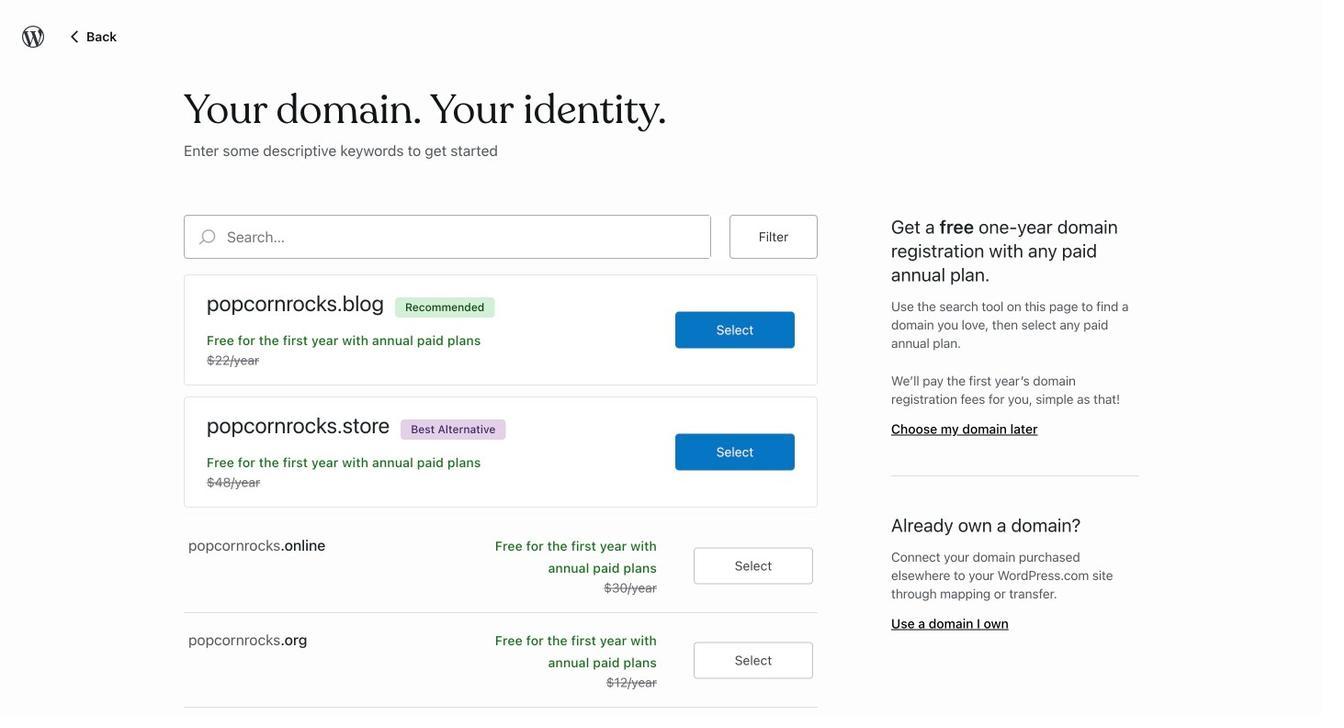 Task type: describe. For each thing, give the bounding box(es) containing it.
What would you like your domain name to be? search field
[[227, 216, 710, 258]]



Task type: locate. For each thing, give the bounding box(es) containing it.
None search field
[[184, 215, 711, 259]]



Task type: vqa. For each thing, say whether or not it's contained in the screenshot.
search box
yes



